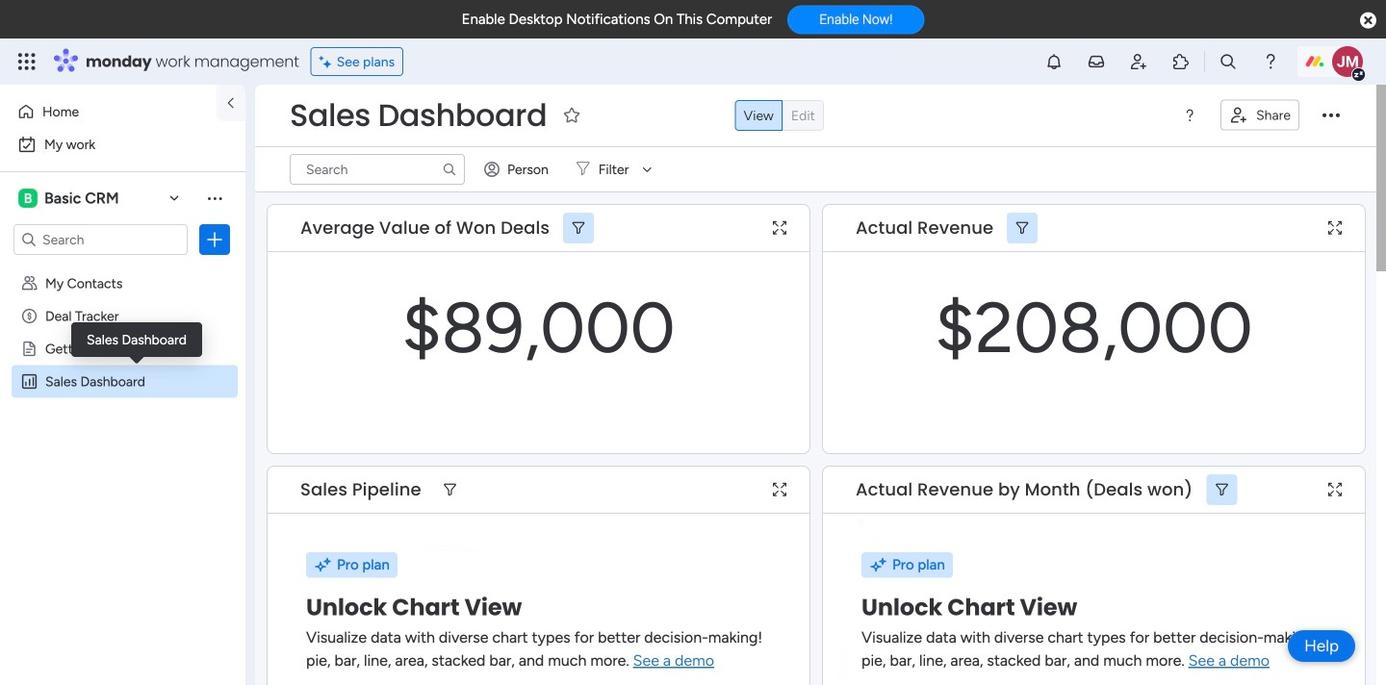 Task type: describe. For each thing, give the bounding box(es) containing it.
jeremy miller image
[[1333, 46, 1364, 77]]

workspace options image
[[205, 189, 224, 208]]

Filter dashboard by text search field
[[290, 154, 465, 185]]

menu image
[[1183, 108, 1198, 123]]

0 horizontal spatial v2 fullscreen image
[[773, 221, 787, 235]]

select product image
[[17, 52, 37, 71]]

see plans image
[[319, 51, 337, 72]]

0 vertical spatial option
[[12, 96, 205, 127]]

arrow down image
[[636, 158, 659, 181]]

1 vertical spatial v2 fullscreen image
[[1329, 483, 1342, 497]]

Search in workspace field
[[40, 229, 161, 251]]

notifications image
[[1045, 52, 1064, 71]]

2 vertical spatial option
[[0, 266, 246, 270]]



Task type: locate. For each thing, give the bounding box(es) containing it.
v2 fullscreen image
[[773, 221, 787, 235], [1329, 483, 1342, 497]]

option
[[12, 96, 205, 127], [12, 129, 234, 160], [0, 266, 246, 270]]

1 vertical spatial v2 fullscreen image
[[773, 483, 787, 497]]

1 vertical spatial option
[[12, 129, 234, 160]]

share image
[[1230, 105, 1249, 125]]

0 vertical spatial v2 fullscreen image
[[773, 221, 787, 235]]

search image
[[442, 162, 457, 177]]

help image
[[1262, 52, 1281, 71]]

invite members image
[[1130, 52, 1149, 71]]

list box
[[0, 263, 246, 658]]

0 vertical spatial v2 fullscreen image
[[1329, 221, 1342, 235]]

None field
[[285, 95, 552, 136], [296, 216, 555, 241], [851, 216, 999, 241], [296, 478, 426, 503], [851, 478, 1198, 503], [285, 95, 552, 136], [296, 216, 555, 241], [851, 216, 999, 241], [296, 478, 426, 503], [851, 478, 1198, 503]]

1 horizontal spatial v2 fullscreen image
[[1329, 221, 1342, 235]]

v2 fullscreen image
[[1329, 221, 1342, 235], [773, 483, 787, 497]]

update feed image
[[1087, 52, 1106, 71]]

None search field
[[290, 154, 465, 185]]

dapulse close image
[[1361, 11, 1377, 31]]

public board image
[[20, 340, 39, 358]]

1 horizontal spatial v2 fullscreen image
[[1329, 483, 1342, 497]]

banner
[[255, 85, 1377, 193]]

public dashboard image
[[20, 373, 39, 391]]

more options image
[[1323, 107, 1340, 124]]

options image
[[205, 230, 224, 249]]

workspace image
[[18, 188, 38, 209]]

0 horizontal spatial v2 fullscreen image
[[773, 483, 787, 497]]

add to favorites image
[[563, 105, 582, 125]]

monday marketplace image
[[1172, 52, 1191, 71]]

workspace selection element
[[18, 187, 122, 210]]

search everything image
[[1219, 52, 1238, 71]]



Task type: vqa. For each thing, say whether or not it's contained in the screenshot.
THE IMPORT DATA icon
no



